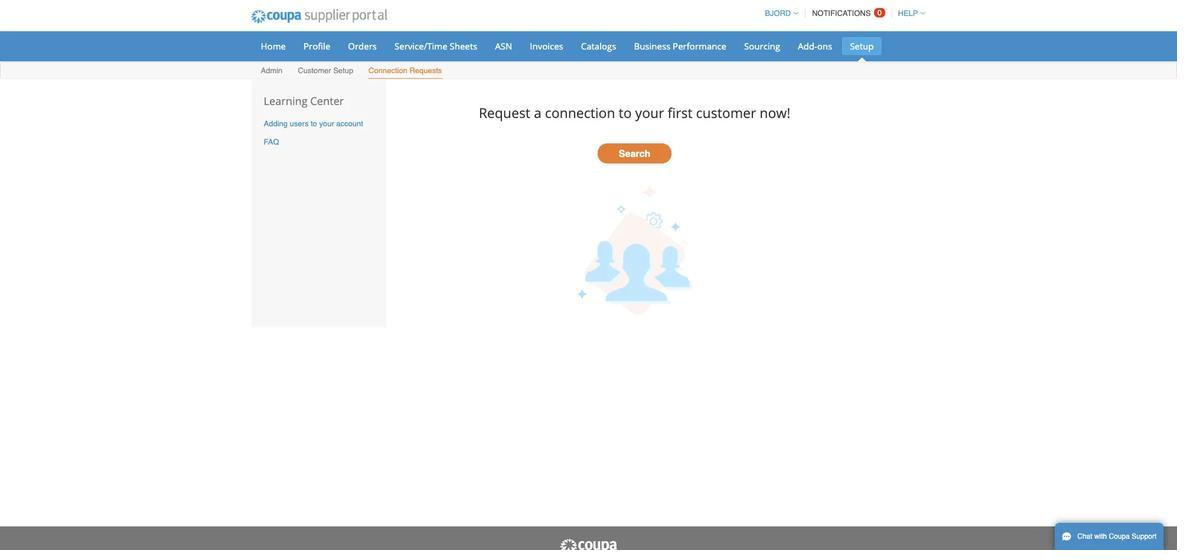 Task type: describe. For each thing, give the bounding box(es) containing it.
adding
[[264, 119, 288, 128]]

notifications
[[812, 9, 871, 18]]

search button
[[598, 144, 672, 164]]

account
[[336, 119, 363, 128]]

now!
[[760, 104, 791, 122]]

ons
[[817, 40, 832, 52]]

customer
[[696, 104, 756, 122]]

business performance
[[634, 40, 727, 52]]

requests
[[410, 66, 442, 75]]

first
[[668, 104, 693, 122]]

1 vertical spatial setup
[[333, 66, 353, 75]]

1 horizontal spatial your
[[635, 104, 664, 122]]

connection requests
[[369, 66, 442, 75]]

setup link
[[842, 37, 882, 55]]

coupa
[[1109, 533, 1130, 541]]

users
[[290, 119, 309, 128]]

0 vertical spatial coupa supplier portal image
[[243, 2, 395, 31]]

sheets
[[450, 40, 477, 52]]

1 vertical spatial coupa supplier portal image
[[559, 539, 618, 551]]

business
[[634, 40, 671, 52]]

bjord link
[[760, 9, 798, 18]]

orders link
[[340, 37, 385, 55]]

add-ons link
[[790, 37, 840, 55]]

customer
[[298, 66, 331, 75]]

sourcing link
[[737, 37, 788, 55]]

0 horizontal spatial to
[[311, 119, 317, 128]]

learning
[[264, 94, 308, 108]]

support
[[1132, 533, 1157, 541]]

adding users to your account link
[[264, 119, 363, 128]]

a
[[534, 104, 542, 122]]

faq
[[264, 137, 279, 146]]

center
[[310, 94, 344, 108]]

business performance link
[[626, 37, 734, 55]]

catalogs link
[[573, 37, 624, 55]]

chat
[[1078, 533, 1093, 541]]

add-
[[798, 40, 817, 52]]

notifications 0
[[812, 8, 882, 18]]

sourcing
[[744, 40, 780, 52]]

0 horizontal spatial your
[[319, 119, 334, 128]]

bjord
[[765, 9, 791, 18]]

performance
[[673, 40, 727, 52]]

with
[[1095, 533, 1107, 541]]

request a connection to your first customer now!
[[479, 104, 791, 122]]

admin
[[261, 66, 283, 75]]

service/time
[[395, 40, 448, 52]]

request
[[479, 104, 530, 122]]



Task type: vqa. For each thing, say whether or not it's contained in the screenshot.
'Sourcing' link
yes



Task type: locate. For each thing, give the bounding box(es) containing it.
setup
[[850, 40, 874, 52], [333, 66, 353, 75]]

your
[[635, 104, 664, 122], [319, 119, 334, 128]]

service/time sheets
[[395, 40, 477, 52]]

chat with coupa support
[[1078, 533, 1157, 541]]

chat with coupa support button
[[1055, 523, 1164, 551]]

add-ons
[[798, 40, 832, 52]]

connection requests link
[[368, 64, 443, 79]]

to right users
[[311, 119, 317, 128]]

help link
[[893, 9, 925, 18]]

1 horizontal spatial coupa supplier portal image
[[559, 539, 618, 551]]

invoices
[[530, 40, 563, 52]]

profile
[[304, 40, 330, 52]]

orders
[[348, 40, 377, 52]]

catalogs
[[581, 40, 616, 52]]

customer setup
[[298, 66, 353, 75]]

asn
[[495, 40, 512, 52]]

0
[[878, 8, 882, 17]]

learning center
[[264, 94, 344, 108]]

admin link
[[260, 64, 283, 79]]

asn link
[[487, 37, 520, 55]]

faq link
[[264, 137, 279, 146]]

1 horizontal spatial setup
[[850, 40, 874, 52]]

home link
[[253, 37, 294, 55]]

connection
[[369, 66, 408, 75]]

home
[[261, 40, 286, 52]]

connection
[[545, 104, 615, 122]]

0 horizontal spatial setup
[[333, 66, 353, 75]]

service/time sheets link
[[387, 37, 485, 55]]

0 vertical spatial setup
[[850, 40, 874, 52]]

0 horizontal spatial coupa supplier portal image
[[243, 2, 395, 31]]

customer setup link
[[297, 64, 354, 79]]

your down center
[[319, 119, 334, 128]]

to
[[619, 104, 632, 122], [311, 119, 317, 128]]

navigation
[[760, 2, 925, 25]]

profile link
[[296, 37, 338, 55]]

your left first
[[635, 104, 664, 122]]

invoices link
[[522, 37, 571, 55]]

to up the search
[[619, 104, 632, 122]]

navigation containing notifications 0
[[760, 2, 925, 25]]

1 horizontal spatial to
[[619, 104, 632, 122]]

coupa supplier portal image
[[243, 2, 395, 31], [559, 539, 618, 551]]

setup down notifications 0
[[850, 40, 874, 52]]

help
[[898, 9, 918, 18]]

adding users to your account
[[264, 119, 363, 128]]

search
[[619, 148, 651, 159]]

setup right customer
[[333, 66, 353, 75]]



